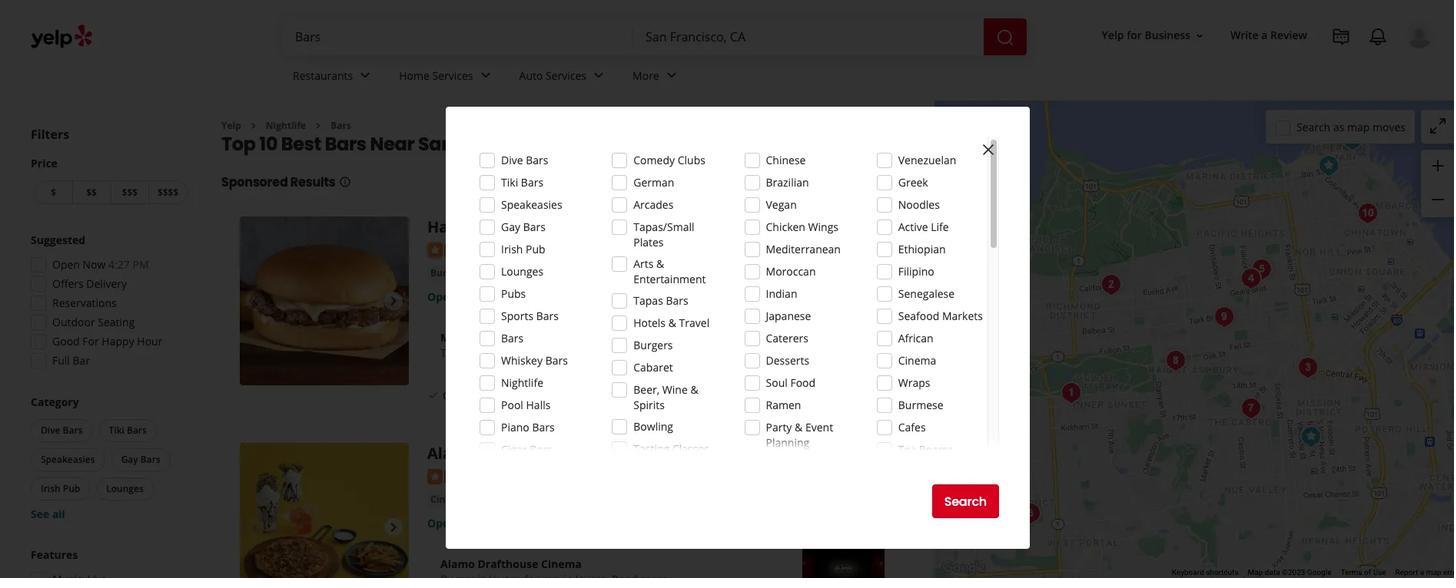 Task type: locate. For each thing, give the bounding box(es) containing it.
1 vertical spatial speakeasies
[[41, 453, 95, 467]]

1 vertical spatial map
[[1426, 569, 1441, 577]]

gay bars down "tiki bars" button
[[121, 453, 160, 467]]

american (traditional) button
[[476, 266, 585, 281]]

group containing suggested
[[26, 233, 191, 374]]

map right as
[[1347, 120, 1370, 134]]

1 vertical spatial gay bars
[[121, 453, 160, 467]]

tea rooms
[[898, 443, 954, 457]]

yelp left 16 chevron right v2 image
[[221, 119, 241, 132]]

open for until
[[427, 290, 456, 304]]

tapas bars
[[634, 294, 688, 308]]

tiki bars button
[[99, 420, 157, 443]]

alamo drafthouse cinema new mission image
[[240, 444, 409, 579]]

report a map erro link
[[1395, 569, 1454, 577]]

bowling
[[634, 420, 673, 434]]

yelp inside button
[[1102, 28, 1124, 43]]

search image
[[996, 28, 1015, 47]]

& for hotels
[[668, 316, 676, 330]]

arts & entertainment
[[634, 257, 706, 287]]

write a review link
[[1224, 22, 1314, 50]]

1 vertical spatial pub
[[63, 483, 80, 496]]

search down community
[[944, 493, 987, 511]]

yelp left the for
[[1102, 28, 1124, 43]]

1 horizontal spatial pub
[[526, 242, 545, 257]]

0 vertical spatial delivery
[[86, 277, 127, 291]]

0 vertical spatial dive
[[501, 153, 523, 168]]

search for search as map moves
[[1297, 120, 1331, 134]]

& inside party & event planning
[[795, 420, 803, 435]]

2 services from the left
[[546, 68, 586, 83]]

0 vertical spatial gay bars
[[501, 220, 546, 234]]

irish inside search dialog
[[501, 242, 523, 257]]

& left travel
[[668, 316, 676, 330]]

shortcuts
[[1206, 569, 1239, 577]]

german
[[634, 175, 674, 190]]

group containing category
[[28, 395, 191, 523]]

cigar
[[501, 443, 527, 457]]

1 horizontal spatial pm
[[514, 290, 531, 304]]

search inside button
[[944, 493, 987, 511]]

16 checkmark v2 image right pool
[[527, 389, 540, 402]]

map
[[1347, 120, 1370, 134], [1426, 569, 1441, 577]]

restaurants
[[293, 68, 353, 83]]

1 horizontal spatial gay
[[501, 220, 520, 234]]

0 horizontal spatial speakeasies
[[41, 453, 95, 467]]

0 vertical spatial irish pub
[[501, 242, 545, 257]]

2 horizontal spatial 24 chevron down v2 image
[[662, 66, 681, 85]]

pm for open until 10:00 pm
[[514, 290, 531, 304]]

seating
[[483, 390, 515, 403]]

16 chevron right v2 image
[[247, 120, 260, 132]]

0 vertical spatial pm
[[133, 257, 149, 272]]

1 horizontal spatial burgers
[[634, 338, 673, 353]]

0 vertical spatial search
[[1297, 120, 1331, 134]]

a inside 'element'
[[1261, 28, 1268, 43]]

1 vertical spatial gay
[[121, 453, 138, 467]]

gay inside button
[[121, 453, 138, 467]]

irish pub
[[501, 242, 545, 257], [41, 483, 80, 496]]

1 horizontal spatial 24 chevron down v2 image
[[590, 66, 608, 85]]

map for erro
[[1426, 569, 1441, 577]]

24 chevron down v2 image right more at the left top
[[662, 66, 681, 85]]

0 vertical spatial map
[[1347, 120, 1370, 134]]

1 vertical spatial alamo
[[440, 557, 475, 572]]

1 horizontal spatial speakeasies
[[501, 198, 562, 212]]

gay bars
[[501, 220, 546, 234], [121, 453, 160, 467]]

classes
[[672, 442, 709, 457]]

speakeasies down dive bars button
[[41, 453, 95, 467]]

pm up sports
[[514, 290, 531, 304]]

1 16 checkmark v2 image from the left
[[427, 389, 440, 402]]

gay bars button
[[111, 449, 170, 472]]

user actions element
[[1090, 19, 1454, 114]]

16 checkmark v2 image for delivery
[[527, 389, 540, 402]]

2 16 checkmark v2 image from the left
[[527, 389, 540, 402]]

pm
[[133, 257, 149, 272], [514, 290, 531, 304]]

pub up all
[[63, 483, 80, 496]]

burgers link
[[427, 266, 469, 281]]

gay down "tiki bars" button
[[121, 453, 138, 467]]

24 chevron down v2 image for home services
[[476, 66, 495, 85]]

24 chevron down v2 image left auto in the top of the page
[[476, 66, 495, 85]]

lounges
[[501, 264, 543, 279], [106, 483, 144, 496]]

dive bars
[[501, 153, 548, 168], [41, 424, 83, 437]]

hotels
[[634, 316, 666, 330]]

24 chevron down v2 image inside 'home services' link
[[476, 66, 495, 85]]

24 chevron down v2 image
[[476, 66, 495, 85], [590, 66, 608, 85], [662, 66, 681, 85]]

sports bars
[[501, 309, 559, 324]]

1 horizontal spatial nightlife
[[501, 376, 543, 390]]

1 vertical spatial nightlife
[[501, 376, 543, 390]]

0 horizontal spatial 16 checkmark v2 image
[[427, 389, 440, 402]]

24 chevron down v2 image inside more link
[[662, 66, 681, 85]]

& right arts
[[656, 257, 664, 271]]

yelp for yelp for business
[[1102, 28, 1124, 43]]

tiki bars down francisco,
[[501, 175, 543, 190]]

services for auto services
[[546, 68, 586, 83]]

0 horizontal spatial pm
[[133, 257, 149, 272]]

1 horizontal spatial a
[[1420, 569, 1424, 577]]

0 vertical spatial tiki
[[501, 175, 518, 190]]

alamo drafthouse cinema
[[440, 557, 582, 572]]

1 slideshow element from the top
[[240, 217, 409, 386]]

group
[[1421, 150, 1454, 218], [26, 233, 191, 374], [28, 395, 191, 523]]

a right write
[[1261, 28, 1268, 43]]

irish pub down cafe
[[501, 242, 545, 257]]

0 vertical spatial group
[[1421, 150, 1454, 218]]

burgers down 2.8 star rating image
[[430, 267, 466, 280]]

0 horizontal spatial gay bars
[[121, 453, 160, 467]]

0 vertical spatial pub
[[526, 242, 545, 257]]

alamo up 3.5 star rating image
[[427, 444, 477, 464]]

outdoor left seating
[[443, 390, 480, 403]]

open up offers at the left
[[52, 257, 80, 272]]

1 vertical spatial outdoor
[[443, 390, 480, 403]]

1 horizontal spatial irish
[[501, 242, 523, 257]]

delivery down the open now 4:27 pm
[[86, 277, 127, 291]]

0 horizontal spatial lounges
[[106, 483, 144, 496]]

0 vertical spatial burgers
[[430, 267, 466, 280]]

nightlife left 16 chevron right v2 icon
[[266, 119, 306, 132]]

markets
[[942, 309, 983, 324]]

tiki up gay bars button
[[109, 424, 124, 437]]

1 vertical spatial slideshow element
[[240, 444, 409, 579]]

delivery down whiskey bars at the bottom left of page
[[543, 390, 579, 403]]

business categories element
[[281, 55, 1433, 100]]

lounges down gay bars button
[[106, 483, 144, 496]]

dive down category
[[41, 424, 60, 437]]

0 horizontal spatial tiki
[[109, 424, 124, 437]]

0 vertical spatial slideshow element
[[240, 217, 409, 386]]

category
[[31, 395, 79, 410]]

here
[[523, 330, 549, 345]]

0 horizontal spatial burgers
[[430, 267, 466, 280]]

24 chevron down v2 image right the auto services
[[590, 66, 608, 85]]

fermentation lab image
[[1246, 254, 1277, 285]]

services right home
[[432, 68, 473, 83]]

rock
[[469, 217, 506, 238]]

1 vertical spatial irish
[[41, 483, 60, 496]]

24 chevron down v2 image inside auto services link
[[590, 66, 608, 85]]

speakeasies up cafe
[[501, 198, 562, 212]]

outdoor inside group
[[52, 315, 95, 330]]

irish pub button
[[31, 478, 90, 501]]

0 horizontal spatial outdoor
[[52, 315, 95, 330]]

a for report
[[1420, 569, 1424, 577]]

map left the erro
[[1426, 569, 1441, 577]]

2 24 chevron down v2 image from the left
[[590, 66, 608, 85]]

notifications image
[[1369, 28, 1387, 46]]

burgers button
[[427, 266, 469, 281]]

1 vertical spatial dive
[[41, 424, 60, 437]]

1 vertical spatial next image
[[384, 519, 403, 537]]

google image
[[938, 559, 989, 579]]

outdoor up good
[[52, 315, 95, 330]]

chicken
[[766, 220, 805, 234]]

& inside arts & entertainment
[[656, 257, 664, 271]]

1 vertical spatial pm
[[514, 290, 531, 304]]

$$$$
[[157, 186, 179, 199]]

pub
[[526, 242, 545, 257], [63, 483, 80, 496]]

1 vertical spatial yelp
[[221, 119, 241, 132]]

tiki inside button
[[109, 424, 124, 437]]

0 horizontal spatial dive bars
[[41, 424, 83, 437]]

2 next image from the top
[[384, 519, 403, 537]]

alamo drafthouse cinema new mission
[[427, 444, 731, 464]]

pub down cafe
[[526, 242, 545, 257]]

cinema link
[[427, 492, 468, 508]]

0 vertical spatial nightlife
[[266, 119, 306, 132]]

1 vertical spatial search
[[944, 493, 987, 511]]

0 horizontal spatial 24 chevron down v2 image
[[476, 66, 495, 85]]

a right report at the bottom right
[[1420, 569, 1424, 577]]

1 vertical spatial lounges
[[106, 483, 144, 496]]

ethiopian
[[898, 242, 946, 257]]

4:27
[[108, 257, 130, 272]]

gay bars inside gay bars button
[[121, 453, 160, 467]]

offers delivery
[[52, 277, 127, 291]]

2.8 star rating image
[[427, 243, 510, 258]]

next image for hard rock cafe
[[384, 292, 403, 311]]

the social study image
[[1235, 264, 1266, 294]]

slideshow element
[[240, 217, 409, 386], [240, 444, 409, 579]]

gay bars up 2.8
[[501, 220, 546, 234]]

1 vertical spatial drafthouse
[[478, 557, 538, 572]]

1 services from the left
[[432, 68, 473, 83]]

open until 10:00 pm
[[427, 290, 531, 304]]

0 horizontal spatial map
[[1347, 120, 1370, 134]]

sponsored results
[[221, 174, 335, 192]]

1 vertical spatial delivery
[[543, 390, 579, 403]]

0 vertical spatial a
[[1261, 28, 1268, 43]]

tiki bars up gay bars button
[[109, 424, 147, 437]]

0 horizontal spatial pub
[[63, 483, 80, 496]]

3 24 chevron down v2 image from the left
[[662, 66, 681, 85]]

terms of use
[[1341, 569, 1386, 577]]

moroccan
[[766, 264, 816, 279]]

tiki down francisco,
[[501, 175, 518, 190]]

american (traditional)
[[479, 267, 582, 280]]

yelp for yelp link
[[221, 119, 241, 132]]

tiki bars inside button
[[109, 424, 147, 437]]

tasting classes
[[634, 442, 709, 457]]

1 horizontal spatial dive
[[501, 153, 523, 168]]

1 vertical spatial burgers
[[634, 338, 673, 353]]

0 horizontal spatial services
[[432, 68, 473, 83]]

0 vertical spatial dive bars
[[501, 153, 548, 168]]

16 checkmark v2 image left outdoor seating
[[427, 389, 440, 402]]

1 vertical spatial open
[[427, 290, 456, 304]]

tiki bars
[[501, 175, 543, 190], [109, 424, 147, 437]]

caterers
[[766, 331, 808, 346]]

None search field
[[283, 18, 1030, 55]]

1 vertical spatial a
[[1420, 569, 1424, 577]]

active life
[[898, 220, 949, 234]]

alamo down cinema button
[[440, 557, 475, 572]]

cafe
[[510, 217, 544, 238]]

report a map erro
[[1395, 569, 1454, 577]]

0 horizontal spatial dive
[[41, 424, 60, 437]]

pm right 4:27 at left top
[[133, 257, 149, 272]]

seafood
[[898, 309, 939, 324]]

bar
[[73, 354, 90, 368]]

dive inside dive bars button
[[41, 424, 60, 437]]

0 vertical spatial tiki bars
[[501, 175, 543, 190]]

1 next image from the top
[[384, 292, 403, 311]]

1 horizontal spatial map
[[1426, 569, 1441, 577]]

1 horizontal spatial irish pub
[[501, 242, 545, 257]]

search as map moves
[[1297, 120, 1406, 134]]

chicken wings
[[766, 220, 839, 234]]

1 vertical spatial tiki
[[109, 424, 124, 437]]

search left as
[[1297, 120, 1331, 134]]

open down cinema link
[[427, 516, 456, 531]]

2 slideshow element from the top
[[240, 444, 409, 579]]

0 horizontal spatial search
[[944, 493, 987, 511]]

& up the planning
[[795, 420, 803, 435]]

gay bars inside search dialog
[[501, 220, 546, 234]]

0 vertical spatial irish
[[501, 242, 523, 257]]

1 24 chevron down v2 image from the left
[[476, 66, 495, 85]]

open
[[52, 257, 80, 272], [427, 290, 456, 304], [427, 516, 456, 531]]

0 horizontal spatial irish pub
[[41, 483, 80, 496]]

services right auto in the top of the page
[[546, 68, 586, 83]]

1 horizontal spatial tiki bars
[[501, 175, 543, 190]]

1 horizontal spatial tiki
[[501, 175, 518, 190]]

cinema button
[[427, 492, 468, 508]]

0 vertical spatial lounges
[[501, 264, 543, 279]]

0 horizontal spatial gay
[[121, 453, 138, 467]]

zoom out image
[[1429, 191, 1447, 209]]

search dialog
[[0, 0, 1454, 579]]

0 horizontal spatial tiki bars
[[109, 424, 147, 437]]

venezuelan
[[898, 153, 956, 168]]

map for moves
[[1347, 120, 1370, 134]]

beer, wine & spirits
[[634, 383, 698, 413]]

0 vertical spatial next image
[[384, 292, 403, 311]]

1 horizontal spatial dive bars
[[501, 153, 548, 168]]

1 horizontal spatial delivery
[[543, 390, 579, 403]]

san
[[418, 132, 453, 157]]

16 chevron right v2 image
[[312, 120, 324, 132]]

nightlife down whiskey
[[501, 376, 543, 390]]

1 vertical spatial group
[[26, 233, 191, 374]]

business
[[1145, 28, 1190, 43]]

1 horizontal spatial gay bars
[[501, 220, 546, 234]]

0 horizontal spatial irish
[[41, 483, 60, 496]]

auto services link
[[507, 55, 620, 100]]

dive bars down category
[[41, 424, 83, 437]]

0 vertical spatial alamo
[[427, 444, 477, 464]]

1 vertical spatial irish pub
[[41, 483, 80, 496]]

drafthouse for alamo drafthouse cinema new mission
[[481, 444, 567, 464]]

$
[[51, 186, 56, 199]]

rooms
[[919, 443, 954, 457]]

full
[[52, 354, 70, 368]]

burgers up cabaret
[[634, 338, 673, 353]]

kennedy's indian curry house & irish pub image
[[1313, 151, 1344, 181]]

irish up see all button
[[41, 483, 60, 496]]

pub inside button
[[63, 483, 80, 496]]

2.8 (1.1k reviews)
[[516, 242, 603, 256]]

services for home services
[[432, 68, 473, 83]]

use
[[1373, 569, 1386, 577]]

0 vertical spatial drafthouse
[[481, 444, 567, 464]]

dive bars up cafe
[[501, 153, 548, 168]]

as
[[1333, 120, 1344, 134]]

irish up the american
[[501, 242, 523, 257]]

pm inside group
[[133, 257, 149, 272]]

0 vertical spatial speakeasies
[[501, 198, 562, 212]]

0 vertical spatial gay
[[501, 220, 520, 234]]

gay up 2.8
[[501, 220, 520, 234]]

24 chevron down v2 image
[[356, 66, 374, 85]]

0 vertical spatial open
[[52, 257, 80, 272]]

0 vertical spatial yelp
[[1102, 28, 1124, 43]]

0 horizontal spatial yelp
[[221, 119, 241, 132]]

1 vertical spatial dive bars
[[41, 424, 83, 437]]

halls
[[526, 398, 551, 413]]

next image
[[384, 292, 403, 311], [384, 519, 403, 537]]

offers
[[52, 277, 84, 291]]

1 horizontal spatial 16 checkmark v2 image
[[527, 389, 540, 402]]

0 vertical spatial outdoor
[[52, 315, 95, 330]]

tiki bars inside search dialog
[[501, 175, 543, 190]]

the sage & drifter image
[[1056, 378, 1086, 409]]

outdoor seating
[[443, 390, 515, 403]]

2 vertical spatial group
[[28, 395, 191, 523]]

suggested
[[31, 233, 85, 247]]

services
[[432, 68, 473, 83], [546, 68, 586, 83]]

dive up cafe
[[501, 153, 523, 168]]

irish pub up all
[[41, 483, 80, 496]]

1 horizontal spatial services
[[546, 68, 586, 83]]

erro
[[1443, 569, 1454, 577]]

all
[[52, 507, 65, 522]]

1 horizontal spatial yelp
[[1102, 28, 1124, 43]]

1 horizontal spatial search
[[1297, 120, 1331, 134]]

2 vertical spatial open
[[427, 516, 456, 531]]

lounges down 2.8
[[501, 264, 543, 279]]

1 vertical spatial tiki bars
[[109, 424, 147, 437]]

top
[[221, 132, 256, 157]]

open down 'burgers' button
[[427, 290, 456, 304]]

next image for alamo drafthouse cinema new mission
[[384, 519, 403, 537]]

1 horizontal spatial lounges
[[501, 264, 543, 279]]

0 horizontal spatial a
[[1261, 28, 1268, 43]]

dive
[[501, 153, 523, 168], [41, 424, 60, 437]]

& right wine
[[690, 383, 698, 397]]

16 checkmark v2 image
[[427, 389, 440, 402], [527, 389, 540, 402]]

dive bars inside search dialog
[[501, 153, 548, 168]]

slideshow element for alamo drafthouse cinema new mission
[[240, 444, 409, 579]]

speakeasies inside button
[[41, 453, 95, 467]]



Task type: describe. For each thing, give the bounding box(es) containing it.
features group
[[26, 548, 191, 579]]

speakeasies inside search dialog
[[501, 198, 562, 212]]

piano bars
[[501, 420, 555, 435]]

greek
[[898, 175, 928, 190]]

arts
[[634, 257, 654, 271]]

japanese
[[766, 309, 811, 324]]

entertainment
[[634, 272, 706, 287]]

until
[[459, 290, 481, 304]]

piano
[[501, 420, 529, 435]]

desserts
[[766, 354, 809, 368]]

expand map image
[[1429, 117, 1447, 135]]

pool
[[501, 398, 523, 413]]

cinema inside button
[[430, 493, 465, 506]]

kicks
[[475, 330, 503, 345]]

outdoor for outdoor seating
[[52, 315, 95, 330]]

pub inside search dialog
[[526, 242, 545, 257]]

results
[[290, 174, 335, 192]]

lounges inside button
[[106, 483, 144, 496]]

previous image
[[246, 292, 264, 311]]

map region
[[861, 72, 1454, 579]]

reviews)
[[561, 242, 603, 256]]

last call bar image
[[1235, 394, 1266, 424]]

moves
[[1373, 120, 1406, 134]]

comedy clubs
[[634, 153, 705, 168]]

cinema inside search dialog
[[898, 354, 936, 368]]

gay inside search dialog
[[501, 220, 520, 234]]

new
[[633, 444, 668, 464]]

hour
[[137, 334, 162, 349]]

arcades
[[634, 198, 674, 212]]

terms
[[1341, 569, 1362, 577]]

search for search
[[944, 493, 987, 511]]

pm for open now 4:27 pm
[[133, 257, 149, 272]]

previous image
[[246, 519, 264, 537]]

10:00
[[484, 290, 512, 304]]

$$$$ button
[[149, 181, 188, 204]]

life
[[931, 220, 949, 234]]

party & event planning
[[766, 420, 833, 450]]

lounges inside search dialog
[[501, 264, 543, 279]]

burmese
[[898, 398, 943, 413]]

slideshow element for hard rock cafe
[[240, 217, 409, 386]]

food
[[790, 376, 816, 390]]

top 10 best bars near san francisco, california
[[221, 132, 647, 157]]

$$$ button
[[110, 181, 149, 204]]

home services link
[[387, 55, 507, 100]]

map
[[1248, 569, 1263, 577]]

indian
[[766, 287, 797, 301]]

near
[[370, 132, 415, 157]]

search button
[[932, 485, 999, 519]]

american (traditional) link
[[476, 266, 585, 281]]

projects image
[[1332, 28, 1350, 46]]

drafthouse for alamo drafthouse cinema
[[478, 557, 538, 572]]

planning
[[766, 436, 810, 450]]

more
[[633, 68, 659, 83]]

noodles
[[898, 198, 940, 212]]

3.5 star rating image
[[427, 469, 510, 485]]

see all
[[31, 507, 65, 522]]

auto services
[[519, 68, 586, 83]]

party
[[766, 420, 792, 435]]

irish pub inside button
[[41, 483, 80, 496]]

whiskey bars
[[501, 354, 568, 368]]

hotels & travel
[[634, 316, 710, 330]]

16 chevron down v2 image
[[1194, 30, 1206, 42]]

zoom in image
[[1429, 157, 1447, 175]]

irish inside button
[[41, 483, 60, 496]]

full bar
[[52, 354, 90, 368]]

francisco,
[[457, 132, 552, 157]]

bars inside button
[[141, 453, 160, 467]]

& for party
[[795, 420, 803, 435]]

& for arts
[[656, 257, 664, 271]]

happy
[[102, 334, 134, 349]]

filters
[[31, 126, 69, 143]]

reservations
[[52, 296, 117, 311]]

irish pub inside search dialog
[[501, 242, 545, 257]]

menu
[[526, 346, 555, 360]]

nightlife inside search dialog
[[501, 376, 543, 390]]

0 horizontal spatial nightlife
[[266, 119, 306, 132]]

clubs
[[678, 153, 705, 168]]

burgers inside button
[[430, 267, 466, 280]]

cocktail bars button
[[591, 266, 658, 281]]

24 chevron down v2 image for auto services
[[590, 66, 608, 85]]

scarlet lounge image
[[1096, 270, 1126, 301]]

open for now
[[52, 257, 80, 272]]

wings
[[808, 220, 839, 234]]

2.8
[[516, 242, 532, 256]]

home services
[[399, 68, 473, 83]]

community service/non- profit
[[898, 465, 963, 510]]

dive bars inside button
[[41, 424, 83, 437]]

price group
[[31, 156, 191, 208]]

(traditional)
[[525, 267, 582, 280]]

tapas/small
[[634, 220, 694, 234]]

alamo for alamo drafthouse cinema new mission
[[427, 444, 477, 464]]

dive inside search dialog
[[501, 153, 523, 168]]

alamo drafthouse cinema new mission image
[[1295, 422, 1326, 453]]

lion's den bar and lounge image
[[1352, 198, 1383, 229]]

wine
[[662, 383, 688, 397]]

report
[[1395, 569, 1418, 577]]

active
[[898, 220, 928, 234]]

terms of use link
[[1341, 569, 1386, 577]]

0 horizontal spatial delivery
[[86, 277, 127, 291]]

zam zam image
[[1160, 346, 1191, 377]]

mini bar sf image
[[1209, 302, 1239, 333]]

close image
[[979, 140, 998, 159]]

lost and found image
[[1015, 499, 1046, 530]]

& inside beer, wine & spirits
[[690, 383, 698, 397]]

tiki inside search dialog
[[501, 175, 518, 190]]

hard rock cafe image
[[240, 217, 409, 386]]

tapas/small plates
[[634, 220, 694, 250]]

spirits
[[634, 398, 665, 413]]

keyboard shortcuts
[[1172, 569, 1239, 577]]

open now 4:27 pm
[[52, 257, 149, 272]]

try
[[440, 346, 456, 360]]

plates
[[634, 235, 664, 250]]

mission
[[672, 444, 731, 464]]

service/non-
[[898, 480, 963, 495]]

profit
[[898, 496, 926, 510]]

alamo for alamo drafthouse cinema
[[440, 557, 475, 572]]

soul
[[766, 376, 788, 390]]

price
[[31, 156, 58, 171]]

african
[[898, 331, 934, 346]]

for
[[1127, 28, 1142, 43]]

24 chevron down v2 image for more
[[662, 66, 681, 85]]

hard rock cafe image
[[1337, 125, 1368, 155]]

dahlia lounge image
[[1292, 353, 1323, 384]]

pool halls
[[501, 398, 551, 413]]

magic kicks off here try our new kids menu today! read more
[[440, 330, 652, 360]]

16 checkmark v2 image for outdoor seating
[[427, 389, 440, 402]]

16 info v2 image
[[339, 176, 351, 189]]

a for write
[[1261, 28, 1268, 43]]

outdoor seating
[[52, 315, 135, 330]]

burgers inside search dialog
[[634, 338, 673, 353]]

mediterranean
[[766, 242, 841, 257]]

seating
[[98, 315, 135, 330]]

today!
[[558, 346, 589, 360]]

outdoor for outdoor seating
[[443, 390, 480, 403]]

american
[[479, 267, 523, 280]]

10
[[259, 132, 278, 157]]

for
[[82, 334, 99, 349]]

data
[[1265, 569, 1280, 577]]



Task type: vqa. For each thing, say whether or not it's contained in the screenshot.
'Seating'
yes



